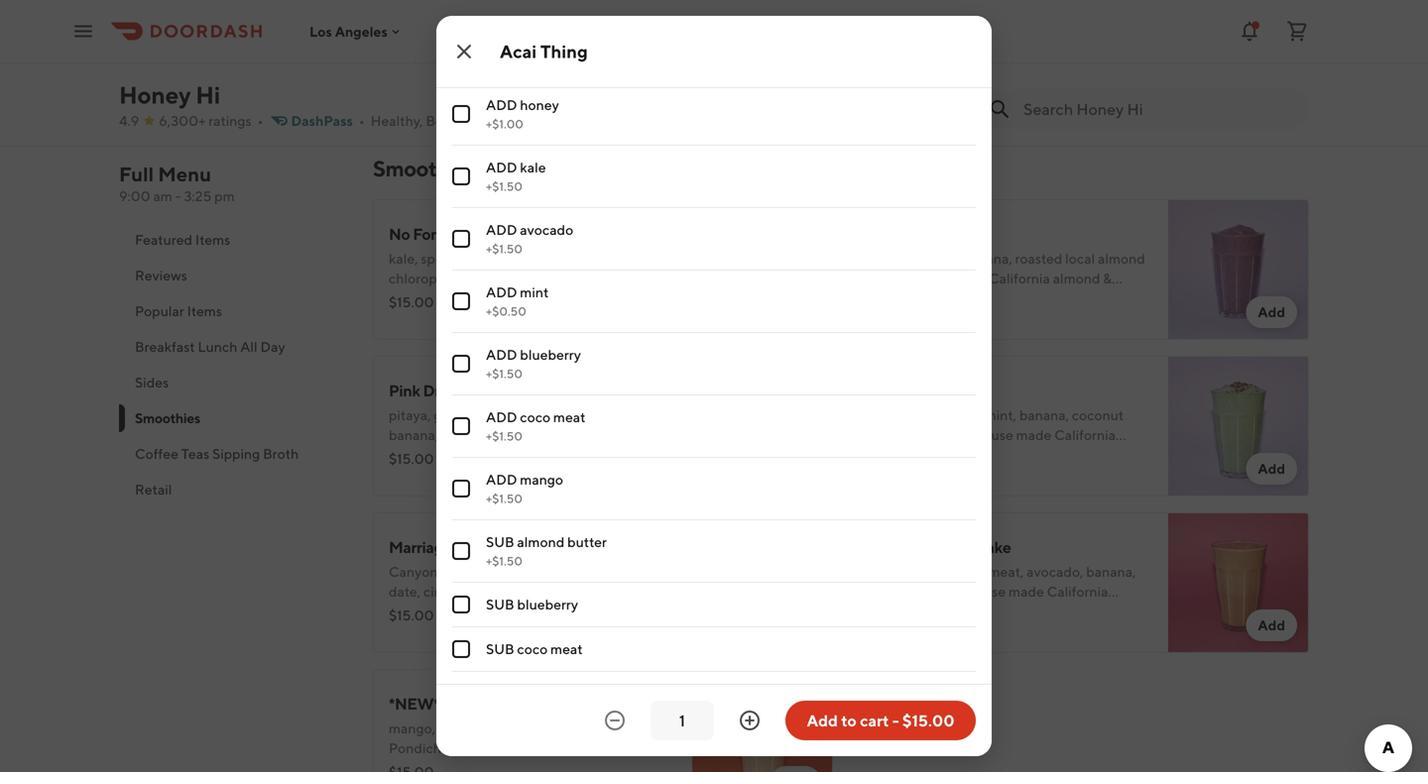 Task type: vqa. For each thing, say whether or not it's contained in the screenshot.
blueberry
yes



Task type: describe. For each thing, give the bounding box(es) containing it.
chlorophyll,
[[389, 270, 463, 287]]

add inside side of sauce add an extra side of sauce $1.50
[[389, 34, 416, 51]]

nibs, inside the marriage milkshake canyon coffee cold brew, tahini, banana, date, cinnamon, cardamom, cacao nibs, coconut milk
[[605, 584, 634, 600]]

9:00
[[119, 188, 150, 204]]

retail button
[[119, 472, 349, 508]]

local
[[1066, 251, 1096, 267]]

am
[[153, 188, 172, 204]]

pitaya,
[[389, 407, 431, 424]]

coconut inside the marriage milkshake canyon coffee cold brew, tahini, banana, date, cinnamon, cardamom, cacao nibs, coconut milk
[[389, 604, 441, 620]]

house inside no fomo kale, spinach, avocado, mango, banana, chlorophyll, mint, cinnamon, house made california almond & pumpkin seed milk
[[569, 270, 607, 287]]

• for healthy, bowls • 1.8 mi
[[472, 113, 478, 129]]

california inside acai, blueberry, banana, roasted local almond butter, house made california almond & pumpkin seed milk
[[989, 270, 1051, 287]]

+$1.50 inside add coco meat +$1.50
[[486, 430, 523, 444]]

add for add mango
[[486, 472, 517, 488]]

add button for marriage milkshake
[[770, 610, 822, 642]]

add for add honey
[[486, 97, 517, 113]]

house inside acai, blueberry, banana, roasted local almond butter, house made california almond & pumpkin seed milk
[[910, 270, 948, 287]]

no
[[389, 225, 410, 244]]

notification bell image
[[1238, 19, 1262, 43]]

add for spirulina, chlorella, mint, banana, coconut meat, cacao nibs, house made california almond & pumpkin seed milk, coconut milk
[[1259, 461, 1286, 477]]

add for acai, blueberry, banana, roasted local almond butter, house made california almond & pumpkin seed milk
[[1259, 304, 1286, 320]]

side
[[389, 8, 420, 27]]

los
[[310, 23, 332, 39]]

date, for marriage milkshake
[[389, 584, 421, 600]]

sub for sub blueberry
[[486, 597, 515, 613]]

bowls
[[426, 113, 464, 129]]

house inside chocolate milkshake raw cacao, coconut meat, avocado, banana, date, cinnamon, house made california almond & pumpkin seed milk
[[968, 584, 1006, 600]]

chocolate milkshake raw cacao, coconut meat, avocado, banana, date, cinnamon, house made california almond & pumpkin seed milk
[[865, 538, 1137, 620]]

milk inside chocolate milkshake raw cacao, coconut meat, avocado, banana, date, cinnamon, house made california almond & pumpkin seed milk
[[1018, 604, 1045, 620]]

1 vertical spatial smoothies
[[135, 410, 200, 427]]

add blueberry +$1.50
[[486, 347, 581, 381]]

add for add coco meat
[[486, 409, 517, 426]]

seed inside acai, blueberry, banana, roasted local almond butter, house made california almond & pumpkin seed milk
[[924, 290, 954, 307]]

goldenberries,
[[434, 407, 524, 424]]

banana, inside no fomo kale, spinach, avocado, mango, banana, chlorophyll, mint, cinnamon, house made california almond & pumpkin seed milk
[[585, 251, 635, 267]]

chocolate
[[865, 538, 938, 557]]

add inside button
[[807, 712, 838, 731]]

add for add mint
[[486, 284, 517, 301]]

hi
[[196, 81, 220, 109]]

no fomo kale, spinach, avocado, mango, banana, chlorophyll, mint, cinnamon, house made california almond & pumpkin seed milk
[[389, 225, 646, 307]]

*new* pondicherry lassi
[[389, 695, 565, 714]]

side of sauce add an extra side of sauce $1.50
[[389, 8, 552, 74]]

cherry
[[553, 407, 593, 424]]

pink
[[389, 382, 420, 400]]

cacao inside merman spirulina, chlorella, mint, banana, coconut meat, cacao nibs, house made california almond & pumpkin seed milk, coconut milk
[[904, 427, 941, 444]]

$15.00 inside button
[[903, 712, 955, 731]]

$15.00 for spirulina,
[[865, 451, 910, 467]]

acai thing image
[[1169, 199, 1310, 340]]

decrease quantity by 1 image
[[603, 709, 627, 733]]

sipping
[[212, 446, 260, 462]]

+$1.00 for honey
[[486, 117, 524, 131]]

los angeles
[[310, 23, 388, 39]]

thing
[[541, 41, 588, 62]]

coffee inside button
[[135, 446, 179, 462]]

seed inside chocolate milkshake raw cacao, coconut meat, avocado, banana, date, cinnamon, house made california almond & pumpkin seed milk
[[986, 604, 1016, 620]]

& inside merman spirulina, chlorella, mint, banana, coconut meat, cacao nibs, house made california almond & pumpkin seed milk, coconut milk
[[915, 447, 924, 463]]

& inside acai, blueberry, banana, roasted local almond butter, house made california almond & pumpkin seed milk
[[1104, 270, 1113, 287]]

house inside merman spirulina, chlorella, mint, banana, coconut meat, cacao nibs, house made california almond & pumpkin seed milk, coconut milk
[[976, 427, 1014, 444]]

spirulina,
[[865, 407, 922, 424]]

cardamom,
[[492, 584, 562, 600]]

cinnamon, for marriage
[[424, 584, 489, 600]]

meat, inside chocolate milkshake raw cacao, coconut meat, avocado, banana, date, cinnamon, house made california almond & pumpkin seed milk
[[989, 564, 1024, 580]]

sides
[[135, 375, 169, 391]]

california inside no fomo kale, spinach, avocado, mango, banana, chlorophyll, mint, cinnamon, house made california almond & pumpkin seed milk
[[389, 290, 450, 307]]

milk inside no fomo kale, spinach, avocado, mango, banana, chlorophyll, mint, cinnamon, house made california almond & pumpkin seed milk
[[606, 290, 633, 307]]

2 • from the left
[[359, 113, 365, 129]]

menu
[[158, 163, 211, 186]]

almond right local on the right of the page
[[1098, 251, 1146, 267]]

add for add avocado
[[486, 222, 517, 238]]

mango,
[[535, 251, 582, 267]]

breakfast lunch all day
[[135, 339, 285, 355]]

milk inside merman spirulina, chlorella, mint, banana, coconut meat, cacao nibs, house made california almond & pumpkin seed milk, coconut milk
[[1106, 447, 1132, 463]]

add for raw cacao, coconut meat, avocado, banana, date, cinnamon, house made california almond & pumpkin seed milk
[[1259, 618, 1286, 634]]

increase quantity by 1 image
[[738, 709, 762, 733]]

coconut inside chocolate milkshake raw cacao, coconut meat, avocado, banana, date, cinnamon, house made california almond & pumpkin seed milk
[[934, 564, 986, 580]]

made inside no fomo kale, spinach, avocado, mango, banana, chlorophyll, mint, cinnamon, house made california almond & pumpkin seed milk
[[610, 270, 646, 287]]

mi
[[505, 113, 521, 129]]

almond inside chocolate milkshake raw cacao, coconut meat, avocado, banana, date, cinnamon, house made california almond & pumpkin seed milk
[[865, 604, 913, 620]]

day
[[260, 339, 285, 355]]

no fomo image
[[693, 199, 833, 340]]

add date +$1.00
[[486, 34, 549, 68]]

brew,
[[517, 564, 552, 580]]

coffee teas sipping broth button
[[119, 437, 349, 472]]

cinnamon, for no
[[501, 270, 566, 287]]

coffee inside the marriage milkshake canyon coffee cold brew, tahini, banana, date, cinnamon, cardamom, cacao nibs, coconut milk
[[441, 564, 484, 580]]

seed inside no fomo kale, spinach, avocado, mango, banana, chlorophyll, mint, cinnamon, house made california almond & pumpkin seed milk
[[573, 290, 604, 307]]

lassi
[[531, 695, 565, 714]]

side
[[472, 34, 498, 51]]

$15.00 inside pink drink pitaya, goldenberries, tart cherry juice, banana, coconut meat, coconut milk $15.00
[[389, 451, 434, 467]]

made inside chocolate milkshake raw cacao, coconut meat, avocado, banana, date, cinnamon, house made california almond & pumpkin seed milk
[[1009, 584, 1045, 600]]

an
[[419, 34, 434, 51]]

pumpkin inside chocolate milkshake raw cacao, coconut meat, avocado, banana, date, cinnamon, house made california almond & pumpkin seed milk
[[927, 604, 983, 620]]

SUB coco meat checkbox
[[452, 641, 470, 659]]

popular
[[135, 303, 184, 320]]

acai thing
[[500, 41, 588, 62]]

blueberry,
[[897, 251, 960, 267]]

honey
[[520, 97, 559, 113]]

featured
[[135, 232, 193, 248]]

popular items button
[[119, 294, 349, 329]]

featured items
[[135, 232, 230, 248]]

4.9
[[119, 113, 139, 129]]

pm
[[215, 188, 235, 204]]

honey hi
[[119, 81, 220, 109]]

healthy,
[[371, 113, 423, 129]]

& inside chocolate milkshake raw cacao, coconut meat, avocado, banana, date, cinnamon, house made california almond & pumpkin seed milk
[[915, 604, 924, 620]]

add for add date
[[486, 34, 517, 51]]

+$1.50 for mango
[[486, 492, 523, 506]]

add honey +$1.00
[[486, 97, 559, 131]]

tart
[[527, 407, 550, 424]]

acai,
[[865, 251, 894, 267]]

items for popular items
[[187, 303, 222, 320]]

cinnamon, for chocolate
[[900, 584, 965, 600]]

avocado, inside no fomo kale, spinach, avocado, mango, banana, chlorophyll, mint, cinnamon, house made california almond & pumpkin seed milk
[[476, 251, 533, 267]]

cart
[[860, 712, 890, 731]]

milk inside pink drink pitaya, goldenberries, tart cherry juice, banana, coconut meat, coconut milk $15.00
[[590, 427, 616, 444]]

close acai thing image
[[452, 40, 476, 64]]

extra
[[437, 34, 469, 51]]

add for add an extra side of sauce
[[782, 78, 810, 94]]

sub blueberry
[[486, 597, 578, 613]]

+$1.50 inside the sub almond butter +$1.50
[[486, 555, 523, 569]]

banana, inside acai, blueberry, banana, roasted local almond butter, house made california almond & pumpkin seed milk
[[963, 251, 1013, 267]]

raw
[[865, 564, 888, 580]]

spinach,
[[421, 251, 473, 267]]

mango
[[520, 472, 564, 488]]

coffee teas sipping broth
[[135, 446, 299, 462]]

full menu 9:00 am - 3:25 pm
[[119, 163, 235, 204]]

add coco meat +$1.50
[[486, 409, 586, 444]]

breakfast lunch all day button
[[119, 329, 349, 365]]

kale
[[520, 159, 546, 176]]

cacao,
[[891, 564, 931, 580]]

open menu image
[[71, 19, 95, 43]]

reviews
[[135, 267, 187, 284]]

milk,
[[1018, 447, 1048, 463]]

healthy, bowls • 1.8 mi
[[371, 113, 521, 129]]



Task type: locate. For each thing, give the bounding box(es) containing it.
1 horizontal spatial cacao
[[904, 427, 941, 444]]

pumpkin inside merman spirulina, chlorella, mint, banana, coconut meat, cacao nibs, house made california almond & pumpkin seed milk, coconut milk
[[927, 447, 983, 463]]

pumpkin down mango,
[[515, 290, 571, 307]]

meat, inside pink drink pitaya, goldenberries, tart cherry juice, banana, coconut meat, coconut milk $15.00
[[496, 427, 532, 444]]

milkshake up cold
[[455, 538, 526, 557]]

add avocado +$1.50
[[486, 222, 574, 256]]

sub for sub almond butter +$1.50
[[486, 534, 515, 551]]

1 vertical spatial +$1.00
[[486, 117, 524, 131]]

smoothies
[[373, 156, 476, 182], [135, 410, 200, 427]]

mint,
[[466, 270, 498, 287], [985, 407, 1017, 424]]

sides button
[[119, 365, 349, 401]]

nibs, inside merman spirulina, chlorella, mint, banana, coconut meat, cacao nibs, house made california almond & pumpkin seed milk, coconut milk
[[944, 427, 973, 444]]

almond inside the sub almond butter +$1.50
[[517, 534, 565, 551]]

meat
[[554, 409, 586, 426], [551, 641, 583, 658]]

chlorella,
[[925, 407, 982, 424]]

0 vertical spatial avocado,
[[476, 251, 533, 267]]

1 horizontal spatial meat,
[[865, 427, 901, 444]]

date, for chocolate milkshake
[[865, 584, 897, 600]]

almond inside merman spirulina, chlorella, mint, banana, coconut meat, cacao nibs, house made california almond & pumpkin seed milk, coconut milk
[[865, 447, 913, 463]]

0 horizontal spatial of
[[423, 8, 437, 27]]

meat,
[[496, 427, 532, 444], [865, 427, 901, 444], [989, 564, 1024, 580]]

banana, inside the marriage milkshake canyon coffee cold brew, tahini, banana, date, cinnamon, cardamom, cacao nibs, coconut milk
[[596, 564, 646, 580]]

date, inside chocolate milkshake raw cacao, coconut meat, avocado, banana, date, cinnamon, house made california almond & pumpkin seed milk
[[865, 584, 897, 600]]

1 +$1.00 from the top
[[486, 55, 524, 68]]

• left '1.8'
[[472, 113, 478, 129]]

teas
[[181, 446, 210, 462]]

+$1.50 down goldenberries,
[[486, 430, 523, 444]]

marriage milkshake canyon coffee cold brew, tahini, banana, date, cinnamon, cardamom, cacao nibs, coconut milk
[[389, 538, 646, 620]]

milkshake inside the marriage milkshake canyon coffee cold brew, tahini, banana, date, cinnamon, cardamom, cacao nibs, coconut milk
[[455, 538, 526, 557]]

+$1.50 down kale
[[486, 180, 523, 193]]

0 horizontal spatial cacao
[[565, 584, 602, 600]]

2 horizontal spatial cinnamon,
[[900, 584, 965, 600]]

coco for add
[[520, 409, 551, 426]]

avocado, inside chocolate milkshake raw cacao, coconut meat, avocado, banana, date, cinnamon, house made california almond & pumpkin seed milk
[[1027, 564, 1084, 580]]

$15.00 for milkshake
[[389, 608, 434, 624]]

+$1.50 inside add avocado +$1.50
[[486, 242, 523, 256]]

1 vertical spatial cacao
[[565, 584, 602, 600]]

0 horizontal spatial avocado,
[[476, 251, 533, 267]]

california inside merman spirulina, chlorella, mint, banana, coconut meat, cacao nibs, house made california almond & pumpkin seed milk, coconut milk
[[1055, 427, 1116, 444]]

0 vertical spatial of
[[423, 8, 437, 27]]

almond down raw
[[865, 604, 913, 620]]

0 horizontal spatial coffee
[[135, 446, 179, 462]]

1 vertical spatial -
[[893, 712, 900, 731]]

2 milkshake from the left
[[941, 538, 1012, 557]]

pink drink image
[[693, 356, 833, 497]]

3 sub from the top
[[486, 641, 515, 658]]

nibs, down chlorella,
[[944, 427, 973, 444]]

1 horizontal spatial of
[[500, 34, 513, 51]]

sub up cold
[[486, 534, 515, 551]]

add inside add coco meat +$1.50
[[486, 409, 517, 426]]

+$1.50 down mango
[[486, 492, 523, 506]]

lunch
[[198, 339, 238, 355]]

sub coco meat
[[486, 641, 583, 658]]

0 vertical spatial blueberry
[[520, 347, 581, 363]]

coffee up sub blueberry checkbox at bottom left
[[441, 564, 484, 580]]

items
[[195, 232, 230, 248], [187, 303, 222, 320]]

1.8
[[486, 113, 502, 129]]

+$1.00 down honey
[[486, 117, 524, 131]]

1 vertical spatial items
[[187, 303, 222, 320]]

1 milkshake from the left
[[455, 538, 526, 557]]

milkshake for chocolate milkshake
[[941, 538, 1012, 557]]

1 horizontal spatial date,
[[865, 584, 897, 600]]

cacao
[[904, 427, 941, 444], [565, 584, 602, 600]]

mint, inside merman spirulina, chlorella, mint, banana, coconut meat, cacao nibs, house made california almond & pumpkin seed milk, coconut milk
[[985, 407, 1017, 424]]

kale,
[[389, 251, 418, 267]]

0 vertical spatial +$1.00
[[486, 55, 524, 68]]

add inside add honey +$1.00
[[486, 97, 517, 113]]

milkshake inside chocolate milkshake raw cacao, coconut meat, avocado, banana, date, cinnamon, house made california almond & pumpkin seed milk
[[941, 538, 1012, 557]]

+$1.50 inside add kale +$1.50
[[486, 180, 523, 193]]

4 add from the top
[[486, 222, 517, 238]]

acai
[[500, 41, 537, 62]]

6 +$1.50 from the top
[[486, 555, 523, 569]]

1 horizontal spatial coffee
[[441, 564, 484, 580]]

None checkbox
[[452, 105, 470, 123], [452, 230, 470, 248], [452, 293, 470, 311], [452, 355, 470, 373], [452, 105, 470, 123], [452, 230, 470, 248], [452, 293, 470, 311], [452, 355, 470, 373]]

0 horizontal spatial mint,
[[466, 270, 498, 287]]

0 horizontal spatial smoothies
[[135, 410, 200, 427]]

meat for add coco meat +$1.50
[[554, 409, 586, 426]]

blueberry inside add blueberry +$1.50
[[520, 347, 581, 363]]

side of sauce image
[[693, 0, 833, 114]]

$15.00 down spirulina,
[[865, 451, 910, 467]]

juice,
[[596, 407, 629, 424]]

• left healthy,
[[359, 113, 365, 129]]

california inside chocolate milkshake raw cacao, coconut meat, avocado, banana, date, cinnamon, house made california almond & pumpkin seed milk
[[1047, 584, 1109, 600]]

0 horizontal spatial milkshake
[[455, 538, 526, 557]]

$15.00 for fomo
[[389, 294, 434, 311]]

0 vertical spatial smoothies
[[373, 156, 476, 182]]

merman spirulina, chlorella, mint, banana, coconut meat, cacao nibs, house made california almond & pumpkin seed milk, coconut milk
[[865, 382, 1132, 463]]

sauce
[[440, 8, 482, 27]]

1 horizontal spatial avocado,
[[1027, 564, 1084, 580]]

1 horizontal spatial mint,
[[985, 407, 1017, 424]]

seed inside merman spirulina, chlorella, mint, banana, coconut meat, cacao nibs, house made california almond & pumpkin seed milk, coconut milk
[[986, 447, 1016, 463]]

reviews button
[[119, 258, 349, 294]]

add inside add kale +$1.50
[[486, 159, 517, 176]]

- right am
[[175, 188, 181, 204]]

+$1.50 for kale
[[486, 180, 523, 193]]

add to cart - $15.00 button
[[786, 702, 976, 741]]

add inside add mint +$0.50
[[486, 284, 517, 301]]

8 add from the top
[[486, 472, 517, 488]]

+$1.50 down avocado
[[486, 242, 523, 256]]

0 horizontal spatial cinnamon,
[[424, 584, 489, 600]]

meat, right 'cacao,'
[[989, 564, 1024, 580]]

date, inside the marriage milkshake canyon coffee cold brew, tahini, banana, date, cinnamon, cardamom, cacao nibs, coconut milk
[[389, 584, 421, 600]]

los angeles button
[[310, 23, 404, 39]]

all
[[240, 339, 258, 355]]

+$1.00 for date
[[486, 55, 524, 68]]

milkshake for marriage milkshake
[[455, 538, 526, 557]]

banana, inside merman spirulina, chlorella, mint, banana, coconut meat, cacao nibs, house made california almond & pumpkin seed milk, coconut milk
[[1020, 407, 1070, 424]]

drink
[[423, 382, 461, 400]]

Current quantity is 1 number field
[[663, 710, 703, 732]]

date
[[520, 34, 549, 51]]

1 vertical spatial meat
[[551, 641, 583, 658]]

5 add from the top
[[486, 284, 517, 301]]

1 date, from the left
[[389, 584, 421, 600]]

featured items button
[[119, 222, 349, 258]]

1 horizontal spatial smoothies
[[373, 156, 476, 182]]

nibs, down butter
[[605, 584, 634, 600]]

almond
[[1098, 251, 1146, 267], [1053, 270, 1101, 287], [453, 290, 501, 307], [865, 447, 913, 463], [517, 534, 565, 551], [865, 604, 913, 620]]

cinnamon, down canyon
[[424, 584, 489, 600]]

almond inside no fomo kale, spinach, avocado, mango, banana, chlorophyll, mint, cinnamon, house made california almond & pumpkin seed milk
[[453, 290, 501, 307]]

1 horizontal spatial •
[[359, 113, 365, 129]]

0 vertical spatial nibs,
[[944, 427, 973, 444]]

almond down spirulina,
[[865, 447, 913, 463]]

sub right sub coco meat option
[[486, 641, 515, 658]]

ratings
[[209, 113, 252, 129]]

6,300+
[[159, 113, 206, 129]]

1 add from the top
[[486, 34, 517, 51]]

avocado
[[520, 222, 574, 238]]

pink drink pitaya, goldenberries, tart cherry juice, banana, coconut meat, coconut milk $15.00
[[389, 382, 629, 467]]

cinnamon, inside chocolate milkshake raw cacao, coconut meat, avocado, banana, date, cinnamon, house made california almond & pumpkin seed milk
[[900, 584, 965, 600]]

coconut
[[1072, 407, 1124, 424], [442, 427, 494, 444], [535, 427, 587, 444], [1051, 447, 1103, 463], [934, 564, 986, 580], [389, 604, 441, 620]]

2 sub from the top
[[486, 597, 515, 613]]

pumpkin down 'cacao,'
[[927, 604, 983, 620]]

add mint +$0.50
[[486, 284, 549, 319]]

retail
[[135, 482, 172, 498]]

3 • from the left
[[472, 113, 478, 129]]

cinnamon, inside no fomo kale, spinach, avocado, mango, banana, chlorophyll, mint, cinnamon, house made california almond & pumpkin seed milk
[[501, 270, 566, 287]]

0 vertical spatial items
[[195, 232, 230, 248]]

Item Search search field
[[1024, 98, 1294, 120]]

+$1.50 inside add mango +$1.50
[[486, 492, 523, 506]]

meat for sub coco meat
[[551, 641, 583, 658]]

coco down sub blueberry
[[517, 641, 548, 658]]

marriage
[[389, 538, 452, 557]]

cinnamon, down mango,
[[501, 270, 566, 287]]

1 vertical spatial coco
[[517, 641, 548, 658]]

1 horizontal spatial nibs,
[[944, 427, 973, 444]]

0 horizontal spatial •
[[258, 113, 263, 129]]

sauce
[[516, 34, 552, 51]]

date,
[[389, 584, 421, 600], [865, 584, 897, 600]]

add button for chocolate milkshake
[[1247, 610, 1298, 642]]

0 vertical spatial coco
[[520, 409, 551, 426]]

of up an
[[423, 8, 437, 27]]

meat, down spirulina,
[[865, 427, 901, 444]]

pumpkin down chlorella,
[[927, 447, 983, 463]]

butter
[[568, 534, 607, 551]]

add for add blueberry
[[486, 347, 517, 363]]

add for canyon coffee cold brew, tahini, banana, date, cinnamon, cardamom, cacao nibs, coconut milk
[[782, 618, 810, 634]]

$15.00 right "cart"
[[903, 712, 955, 731]]

add to cart - $15.00
[[807, 712, 955, 731]]

6 add from the top
[[486, 347, 517, 363]]

coco for sub
[[517, 641, 548, 658]]

+$1.00 inside add honey +$1.00
[[486, 117, 524, 131]]

None checkbox
[[452, 43, 470, 61], [452, 168, 470, 186], [452, 418, 470, 436], [452, 480, 470, 498], [452, 543, 470, 561], [452, 43, 470, 61], [452, 168, 470, 186], [452, 418, 470, 436], [452, 480, 470, 498], [452, 543, 470, 561]]

$1.50
[[389, 58, 424, 74]]

items up breakfast lunch all day
[[187, 303, 222, 320]]

• for 6,300+ ratings •
[[258, 113, 263, 129]]

pumpkin down butter,
[[865, 290, 921, 307]]

blueberry for sub blueberry
[[517, 597, 578, 613]]

+$1.50 for avocado
[[486, 242, 523, 256]]

banana,
[[585, 251, 635, 267], [963, 251, 1013, 267], [1020, 407, 1070, 424], [389, 427, 439, 444], [596, 564, 646, 580], [1087, 564, 1137, 580]]

date, down raw
[[865, 584, 897, 600]]

made inside merman spirulina, chlorella, mint, banana, coconut meat, cacao nibs, house made california almond & pumpkin seed milk, coconut milk
[[1017, 427, 1052, 444]]

to
[[842, 712, 857, 731]]

coffee up retail
[[135, 446, 179, 462]]

banana, inside pink drink pitaya, goldenberries, tart cherry juice, banana, coconut meat, coconut milk $15.00
[[389, 427, 439, 444]]

milk
[[606, 290, 633, 307], [957, 290, 983, 307], [590, 427, 616, 444], [1106, 447, 1132, 463], [444, 604, 470, 620], [1018, 604, 1045, 620]]

0 vertical spatial cacao
[[904, 427, 941, 444]]

mint
[[520, 284, 549, 301]]

made inside acai, blueberry, banana, roasted local almond butter, house made california almond & pumpkin seed milk
[[951, 270, 987, 287]]

add for add kale
[[486, 159, 517, 176]]

+$1.50 up cardamom,
[[486, 555, 523, 569]]

7 add from the top
[[486, 409, 517, 426]]

items inside "button"
[[195, 232, 230, 248]]

sub for sub coco meat
[[486, 641, 515, 658]]

acai thing dialog
[[437, 0, 992, 757]]

2 horizontal spatial meat,
[[989, 564, 1024, 580]]

california
[[989, 270, 1051, 287], [389, 290, 450, 307], [1055, 427, 1116, 444], [1047, 584, 1109, 600]]

2 horizontal spatial •
[[472, 113, 478, 129]]

pumpkin inside acai, blueberry, banana, roasted local almond butter, house made california almond & pumpkin seed milk
[[865, 290, 921, 307]]

3 +$1.50 from the top
[[486, 367, 523, 381]]

milk inside acai, blueberry, banana, roasted local almond butter, house made california almond & pumpkin seed milk
[[957, 290, 983, 307]]

items for featured items
[[195, 232, 230, 248]]

mint, down spinach,
[[466, 270, 498, 287]]

smoothies down bowls
[[373, 156, 476, 182]]

SUB blueberry checkbox
[[452, 596, 470, 614]]

butter,
[[865, 270, 907, 287]]

• right ratings
[[258, 113, 263, 129]]

blueberry for add blueberry +$1.50
[[520, 347, 581, 363]]

+$1.50 inside add blueberry +$1.50
[[486, 367, 523, 381]]

$15.00 down pitaya,
[[389, 451, 434, 467]]

- right "cart"
[[893, 712, 900, 731]]

1 +$1.50 from the top
[[486, 180, 523, 193]]

+$1.00 down side
[[486, 55, 524, 68]]

dashpass •
[[291, 113, 365, 129]]

0 horizontal spatial meat,
[[496, 427, 532, 444]]

add inside add blueberry +$1.50
[[486, 347, 517, 363]]

almond up brew, on the bottom left of the page
[[517, 534, 565, 551]]

milkshake right the chocolate
[[941, 538, 1012, 557]]

sub down cold
[[486, 597, 515, 613]]

mint, inside no fomo kale, spinach, avocado, mango, banana, chlorophyll, mint, cinnamon, house made california almond & pumpkin seed milk
[[466, 270, 498, 287]]

chocolate milkshake image
[[1169, 513, 1310, 654]]

1 horizontal spatial milkshake
[[941, 538, 1012, 557]]

banana, inside chocolate milkshake raw cacao, coconut meat, avocado, banana, date, cinnamon, house made california almond & pumpkin seed milk
[[1087, 564, 1137, 580]]

blueberry down brew, on the bottom left of the page
[[517, 597, 578, 613]]

add inside add date +$1.00
[[486, 34, 517, 51]]

1 horizontal spatial cinnamon,
[[501, 270, 566, 287]]

1 vertical spatial blueberry
[[517, 597, 578, 613]]

add inside add avocado +$1.50
[[486, 222, 517, 238]]

cacao inside the marriage milkshake canyon coffee cold brew, tahini, banana, date, cinnamon, cardamom, cacao nibs, coconut milk
[[565, 584, 602, 600]]

&
[[1104, 270, 1113, 287], [503, 290, 512, 307], [915, 447, 924, 463], [915, 604, 924, 620]]

add button for merman
[[1247, 453, 1298, 485]]

fomo
[[413, 225, 453, 244]]

add inside add mango +$1.50
[[486, 472, 517, 488]]

0 horizontal spatial nibs,
[[605, 584, 634, 600]]

angeles
[[335, 23, 388, 39]]

milk inside the marriage milkshake canyon coffee cold brew, tahini, banana, date, cinnamon, cardamom, cacao nibs, coconut milk
[[444, 604, 470, 620]]

blueberry up tart
[[520, 347, 581, 363]]

4 +$1.50 from the top
[[486, 430, 523, 444]]

0 horizontal spatial -
[[175, 188, 181, 204]]

items up reviews button
[[195, 232, 230, 248]]

0 vertical spatial sub
[[486, 534, 515, 551]]

coco left cherry
[[520, 409, 551, 426]]

sub inside the sub almond butter +$1.50
[[486, 534, 515, 551]]

*new*
[[389, 695, 440, 714]]

meat, down tart
[[496, 427, 532, 444]]

1 horizontal spatial -
[[893, 712, 900, 731]]

+$1.50 for blueberry
[[486, 367, 523, 381]]

merman
[[865, 382, 924, 400]]

date, down canyon
[[389, 584, 421, 600]]

of right side
[[500, 34, 513, 51]]

canyon
[[389, 564, 438, 580]]

nibs,
[[944, 427, 973, 444], [605, 584, 634, 600]]

meat right tart
[[554, 409, 586, 426]]

marriage milkshake image
[[693, 513, 833, 654]]

2 vertical spatial sub
[[486, 641, 515, 658]]

add item to cart image
[[782, 767, 810, 773]]

pondicherry
[[443, 695, 528, 714]]

pumpkin inside no fomo kale, spinach, avocado, mango, banana, chlorophyll, mint, cinnamon, house made california almond & pumpkin seed milk
[[515, 290, 571, 307]]

1 • from the left
[[258, 113, 263, 129]]

dashpass
[[291, 113, 353, 129]]

coco inside add coco meat +$1.50
[[520, 409, 551, 426]]

$15.00
[[389, 294, 434, 311], [389, 451, 434, 467], [865, 451, 910, 467], [389, 608, 434, 624], [903, 712, 955, 731]]

cinnamon,
[[501, 270, 566, 287], [424, 584, 489, 600], [900, 584, 965, 600]]

popular items
[[135, 303, 222, 320]]

1 vertical spatial nibs,
[[605, 584, 634, 600]]

- inside full menu 9:00 am - 3:25 pm
[[175, 188, 181, 204]]

meat down sub blueberry
[[551, 641, 583, 658]]

add kale +$1.50
[[486, 159, 546, 193]]

cinnamon, inside the marriage milkshake canyon coffee cold brew, tahini, banana, date, cinnamon, cardamom, cacao nibs, coconut milk
[[424, 584, 489, 600]]

add button for side of sauce
[[770, 70, 822, 102]]

+$1.00 inside add date +$1.00
[[486, 55, 524, 68]]

breakfast
[[135, 339, 195, 355]]

5 +$1.50 from the top
[[486, 492, 523, 506]]

2 +$1.00 from the top
[[486, 117, 524, 131]]

items inside button
[[187, 303, 222, 320]]

0 vertical spatial meat
[[554, 409, 586, 426]]

+$0.50
[[486, 305, 527, 319]]

meat, inside merman spirulina, chlorella, mint, banana, coconut meat, cacao nibs, house made california almond & pumpkin seed milk, coconut milk
[[865, 427, 901, 444]]

1 vertical spatial sub
[[486, 597, 515, 613]]

0 horizontal spatial date,
[[389, 584, 421, 600]]

2 date, from the left
[[865, 584, 897, 600]]

mint, right chlorella,
[[985, 407, 1017, 424]]

pumpkin
[[515, 290, 571, 307], [865, 290, 921, 307], [927, 447, 983, 463], [927, 604, 983, 620]]

$15.00 down canyon
[[389, 608, 434, 624]]

0 items, open order cart image
[[1286, 19, 1310, 43]]

1 sub from the top
[[486, 534, 515, 551]]

1 vertical spatial avocado,
[[1027, 564, 1084, 580]]

0 vertical spatial mint,
[[466, 270, 498, 287]]

2 add from the top
[[486, 97, 517, 113]]

cacao down the tahini,
[[565, 584, 602, 600]]

almond down local on the right of the page
[[1053, 270, 1101, 287]]

0 vertical spatial -
[[175, 188, 181, 204]]

honey
[[119, 81, 191, 109]]

0 vertical spatial coffee
[[135, 446, 179, 462]]

almond down spinach,
[[453, 290, 501, 307]]

meat inside add coco meat +$1.50
[[554, 409, 586, 426]]

add button
[[770, 70, 822, 102], [1247, 297, 1298, 328], [1247, 453, 1298, 485], [770, 610, 822, 642], [1247, 610, 1298, 642]]

3 add from the top
[[486, 159, 517, 176]]

smoothies down the sides
[[135, 410, 200, 427]]

2 +$1.50 from the top
[[486, 242, 523, 256]]

1 vertical spatial of
[[500, 34, 513, 51]]

- inside button
[[893, 712, 900, 731]]

& inside no fomo kale, spinach, avocado, mango, banana, chlorophyll, mint, cinnamon, house made california almond & pumpkin seed milk
[[503, 290, 512, 307]]

cacao down spirulina,
[[904, 427, 941, 444]]

acai, blueberry, banana, roasted local almond butter, house made california almond & pumpkin seed milk
[[865, 251, 1146, 307]]

+$1.50 up goldenberries,
[[486, 367, 523, 381]]

cinnamon, down 'cacao,'
[[900, 584, 965, 600]]

1 vertical spatial mint,
[[985, 407, 1017, 424]]

$15.00 down chlorophyll,
[[389, 294, 434, 311]]

1 vertical spatial coffee
[[441, 564, 484, 580]]

full
[[119, 163, 154, 186]]

merman image
[[1169, 356, 1310, 497]]

*new* pondicherry lassi image
[[693, 670, 833, 773]]



